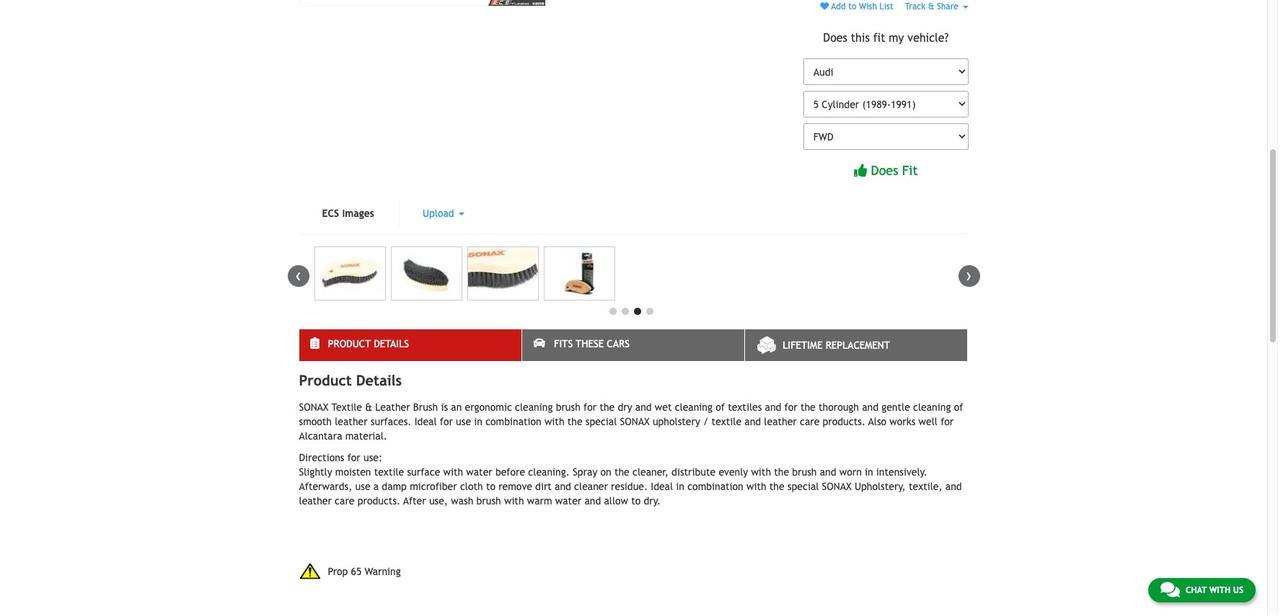 Task type: locate. For each thing, give the bounding box(es) containing it.
sonax up the smooth on the bottom of page
[[299, 402, 329, 413]]

for inside directions for use: slightly moisten textile surface with water before cleaning. spray on the cleaner, distribute evenly with the brush and worn in intensively. afterwards, use a damp microfiber cloth to remove dirt and cleaner residue. ideal in combination with the special sonax upholstery, textile, and leather care products. after use, wash brush with warm water and allow to dry.
[[348, 452, 361, 464]]

does right thumbs up icon
[[872, 163, 899, 178]]

brush down the cloth
[[477, 496, 501, 507]]

1 horizontal spatial leather
[[335, 416, 368, 428]]

of left textiles
[[716, 402, 725, 413]]

with up the cloth
[[443, 467, 463, 478]]

1 horizontal spatial of
[[955, 402, 964, 413]]

2 of from the left
[[955, 402, 964, 413]]

1 vertical spatial ideal
[[651, 481, 673, 493]]

0 horizontal spatial in
[[474, 416, 483, 428]]

to right the cloth
[[486, 481, 496, 493]]

‹ link
[[288, 265, 309, 287]]

lifetime replacement link
[[746, 330, 968, 361]]

fit
[[903, 163, 918, 178]]

sonax down dry
[[620, 416, 650, 428]]

0 vertical spatial to
[[849, 2, 857, 12]]

2 vertical spatial in
[[676, 481, 685, 493]]

track
[[906, 2, 926, 12]]

textile up damp
[[374, 467, 404, 478]]

0 vertical spatial products.
[[823, 416, 866, 428]]

prop 65 warning
[[328, 566, 401, 578]]

2 vertical spatial sonax
[[822, 481, 852, 493]]

0 vertical spatial in
[[474, 416, 483, 428]]

0 horizontal spatial does
[[824, 31, 848, 45]]

directions
[[299, 452, 345, 464]]

care down afterwards,
[[335, 496, 355, 507]]

1 horizontal spatial cleaning
[[675, 402, 713, 413]]

0 horizontal spatial to
[[486, 481, 496, 493]]

0 vertical spatial special
[[586, 416, 617, 428]]

care inside the sonax textile & leather brush is an ergonomic cleaning brush for the dry and wet cleaning of textiles and for the thorough and gentle cleaning of smooth leather surfaces. ideal for use in combination with the special sonax upholstery / textile and leather care products. also works well for alcantara material.
[[800, 416, 820, 428]]

0 vertical spatial product details
[[328, 338, 409, 350]]

1 vertical spatial details
[[356, 372, 402, 389]]

& right track
[[929, 2, 935, 12]]

0 horizontal spatial leather
[[299, 496, 332, 507]]

0 horizontal spatial &
[[365, 402, 372, 413]]

does left this
[[824, 31, 848, 45]]

to
[[849, 2, 857, 12], [486, 481, 496, 493], [632, 496, 641, 507]]

0 horizontal spatial textile
[[374, 467, 404, 478]]

details
[[374, 338, 409, 350], [356, 372, 402, 389]]

for right "well" on the bottom right of the page
[[941, 416, 954, 428]]

heart image
[[821, 2, 829, 11]]

use
[[456, 416, 471, 428], [355, 481, 371, 493]]

for up moisten
[[348, 452, 361, 464]]

for right textiles
[[785, 402, 798, 413]]

and right dry
[[636, 402, 652, 413]]

special
[[586, 416, 617, 428], [788, 481, 819, 493]]

0 horizontal spatial of
[[716, 402, 725, 413]]

with inside chat with us link
[[1210, 586, 1231, 596]]

ideal down brush
[[415, 416, 437, 428]]

leather inside directions for use: slightly moisten textile surface with water before cleaning. spray on the cleaner, distribute evenly with the brush and worn in intensively. afterwards, use a damp microfiber cloth to remove dirt and cleaner residue. ideal in combination with the special sonax upholstery, textile, and leather care products. after use, wash brush with warm water and allow to dry.
[[299, 496, 332, 507]]

cleaning up "well" on the bottom right of the page
[[914, 402, 951, 413]]

1 horizontal spatial use
[[456, 416, 471, 428]]

& inside the sonax textile & leather brush is an ergonomic cleaning brush for the dry and wet cleaning of textiles and for the thorough and gentle cleaning of smooth leather surfaces. ideal for use in combination with the special sonax upholstery / textile and leather care products. also works well for alcantara material.
[[365, 402, 372, 413]]

cleaning up / at right bottom
[[675, 402, 713, 413]]

2 horizontal spatial leather
[[765, 416, 797, 428]]

1 horizontal spatial combination
[[688, 481, 744, 493]]

2 horizontal spatial cleaning
[[914, 402, 951, 413]]

combination down ergonomic
[[486, 416, 542, 428]]

is
[[441, 402, 448, 413]]

textile,
[[909, 481, 943, 493]]

1 horizontal spatial water
[[556, 496, 582, 507]]

with
[[545, 416, 565, 428], [443, 467, 463, 478], [752, 467, 772, 478], [747, 481, 767, 493], [504, 496, 524, 507], [1210, 586, 1231, 596]]

vehicle?
[[908, 31, 949, 45]]

of right gentle on the right bottom of page
[[955, 402, 964, 413]]

2 vertical spatial brush
[[477, 496, 501, 507]]

products. down thorough
[[823, 416, 866, 428]]

textile right / at right bottom
[[712, 416, 742, 428]]

0 vertical spatial product
[[328, 338, 371, 350]]

upholstery,
[[855, 481, 906, 493]]

to down residue.
[[632, 496, 641, 507]]

sonax
[[299, 402, 329, 413], [620, 416, 650, 428], [822, 481, 852, 493]]

to right the add
[[849, 2, 857, 12]]

does for does fit
[[872, 163, 899, 178]]

1 horizontal spatial brush
[[556, 402, 581, 413]]

& right the textile
[[365, 402, 372, 413]]

products. inside the sonax textile & leather brush is an ergonomic cleaning brush for the dry and wet cleaning of textiles and for the thorough and gentle cleaning of smooth leather surfaces. ideal for use in combination with the special sonax upholstery / textile and leather care products. also works well for alcantara material.
[[823, 416, 866, 428]]

1 horizontal spatial ideal
[[651, 481, 673, 493]]

0 vertical spatial &
[[929, 2, 935, 12]]

products.
[[823, 416, 866, 428], [358, 496, 401, 507]]

0 horizontal spatial water
[[466, 467, 493, 478]]

prop 65 warning image
[[299, 563, 321, 580]]

1 horizontal spatial products.
[[823, 416, 866, 428]]

water up the cloth
[[466, 467, 493, 478]]

2 horizontal spatial in
[[865, 467, 874, 478]]

0 vertical spatial combination
[[486, 416, 542, 428]]

images
[[342, 208, 374, 219]]

0 horizontal spatial cleaning
[[515, 402, 553, 413]]

1 vertical spatial use
[[355, 481, 371, 493]]

cleaning right ergonomic
[[515, 402, 553, 413]]

use left a
[[355, 481, 371, 493]]

0 vertical spatial ideal
[[415, 416, 437, 428]]

smooth
[[299, 416, 332, 428]]

0 horizontal spatial products.
[[358, 496, 401, 507]]

0 horizontal spatial ideal
[[415, 416, 437, 428]]

fit
[[874, 31, 886, 45]]

1 vertical spatial textile
[[374, 467, 404, 478]]

1 vertical spatial products.
[[358, 496, 401, 507]]

remove
[[499, 481, 533, 493]]

upholstery
[[653, 416, 701, 428]]

0 vertical spatial does
[[824, 31, 848, 45]]

and right textile,
[[946, 481, 962, 493]]

care down thorough
[[800, 416, 820, 428]]

in up upholstery,
[[865, 467, 874, 478]]

us
[[1234, 586, 1244, 596]]

0 horizontal spatial use
[[355, 481, 371, 493]]

cloth
[[460, 481, 483, 493]]

1 horizontal spatial does
[[872, 163, 899, 178]]

cars
[[607, 338, 630, 350]]

1 vertical spatial &
[[365, 402, 372, 413]]

1 horizontal spatial &
[[929, 2, 935, 12]]

textile inside the sonax textile & leather brush is an ergonomic cleaning brush for the dry and wet cleaning of textiles and for the thorough and gentle cleaning of smooth leather surfaces. ideal for use in combination with the special sonax upholstery / textile and leather care products. also works well for alcantara material.
[[712, 416, 742, 428]]

my
[[889, 31, 905, 45]]

0 vertical spatial use
[[456, 416, 471, 428]]

0 horizontal spatial combination
[[486, 416, 542, 428]]

2 vertical spatial to
[[632, 496, 641, 507]]

cleaning
[[515, 402, 553, 413], [675, 402, 713, 413], [914, 402, 951, 413]]

combination down evenly
[[688, 481, 744, 493]]

ideal
[[415, 416, 437, 428], [651, 481, 673, 493]]

textile
[[712, 416, 742, 428], [374, 467, 404, 478]]

water
[[466, 467, 493, 478], [556, 496, 582, 507]]

ecs
[[322, 208, 339, 219]]

0 vertical spatial brush
[[556, 402, 581, 413]]

1 vertical spatial product details
[[299, 372, 402, 389]]

the
[[600, 402, 615, 413], [801, 402, 816, 413], [568, 416, 583, 428], [615, 467, 630, 478], [775, 467, 790, 478], [770, 481, 785, 493]]

these
[[576, 338, 604, 350]]

in down distribute
[[676, 481, 685, 493]]

es#3559838 - 416741 - textile & leather brush - gently cleans textile, leather, and alcantara when used with a cleaning solution - sonax - audi bmw volkswagen mercedes benz mini porsche image
[[299, 0, 546, 7], [314, 247, 386, 301], [391, 247, 462, 301], [467, 247, 539, 301], [544, 247, 615, 301]]

0 horizontal spatial care
[[335, 496, 355, 507]]

water down cleaner
[[556, 496, 582, 507]]

leather
[[335, 416, 368, 428], [765, 416, 797, 428], [299, 496, 332, 507]]

0 vertical spatial care
[[800, 416, 820, 428]]

1 horizontal spatial to
[[632, 496, 641, 507]]

combination inside the sonax textile & leather brush is an ergonomic cleaning brush for the dry and wet cleaning of textiles and for the thorough and gentle cleaning of smooth leather surfaces. ideal for use in combination with the special sonax upholstery / textile and leather care products. also works well for alcantara material.
[[486, 416, 542, 428]]

sonax inside directions for use: slightly moisten textile surface with water before cleaning. spray on the cleaner, distribute evenly with the brush and worn in intensively. afterwards, use a damp microfiber cloth to remove dirt and cleaner residue. ideal in combination with the special sonax upholstery, textile, and leather care products. after use, wash brush with warm water and allow to dry.
[[822, 481, 852, 493]]

in
[[474, 416, 483, 428], [865, 467, 874, 478], [676, 481, 685, 493]]

&
[[929, 2, 935, 12], [365, 402, 372, 413]]

dry
[[618, 402, 633, 413]]

1 vertical spatial care
[[335, 496, 355, 507]]

brush
[[556, 402, 581, 413], [793, 467, 817, 478], [477, 496, 501, 507]]

sonax down worn
[[822, 481, 852, 493]]

products. down a
[[358, 496, 401, 507]]

1 horizontal spatial textile
[[712, 416, 742, 428]]

ideal up dry.
[[651, 481, 673, 493]]

0 horizontal spatial special
[[586, 416, 617, 428]]

and up also on the right of the page
[[863, 402, 879, 413]]

2 horizontal spatial sonax
[[822, 481, 852, 493]]

1 vertical spatial does
[[872, 163, 899, 178]]

and down textiles
[[745, 416, 761, 428]]

use down an
[[456, 416, 471, 428]]

replacement
[[826, 340, 890, 351]]

1 vertical spatial product
[[299, 372, 352, 389]]

with down remove
[[504, 496, 524, 507]]

lifetime
[[783, 340, 823, 351]]

1 horizontal spatial special
[[788, 481, 819, 493]]

of
[[716, 402, 725, 413], [955, 402, 964, 413]]

ideal inside the sonax textile & leather brush is an ergonomic cleaning brush for the dry and wet cleaning of textiles and for the thorough and gentle cleaning of smooth leather surfaces. ideal for use in combination with the special sonax upholstery / textile and leather care products. also works well for alcantara material.
[[415, 416, 437, 428]]

1 vertical spatial water
[[556, 496, 582, 507]]

0 vertical spatial textile
[[712, 416, 742, 428]]

use inside the sonax textile & leather brush is an ergonomic cleaning brush for the dry and wet cleaning of textiles and for the thorough and gentle cleaning of smooth leather surfaces. ideal for use in combination with the special sonax upholstery / textile and leather care products. also works well for alcantara material.
[[456, 416, 471, 428]]

with inside the sonax textile & leather brush is an ergonomic cleaning brush for the dry and wet cleaning of textiles and for the thorough and gentle cleaning of smooth leather surfaces. ideal for use in combination with the special sonax upholstery / textile and leather care products. also works well for alcantara material.
[[545, 416, 565, 428]]

textile inside directions for use: slightly moisten textile surface with water before cleaning. spray on the cleaner, distribute evenly with the brush and worn in intensively. afterwards, use a damp microfiber cloth to remove dirt and cleaner residue. ideal in combination with the special sonax upholstery, textile, and leather care products. after use, wash brush with warm water and allow to dry.
[[374, 467, 404, 478]]

surface
[[407, 467, 440, 478]]

2 horizontal spatial brush
[[793, 467, 817, 478]]

brush inside the sonax textile & leather brush is an ergonomic cleaning brush for the dry and wet cleaning of textiles and for the thorough and gentle cleaning of smooth leather surfaces. ideal for use in combination with the special sonax upholstery / textile and leather care products. also works well for alcantara material.
[[556, 402, 581, 413]]

1 of from the left
[[716, 402, 725, 413]]

use:
[[364, 452, 383, 464]]

product details
[[328, 338, 409, 350], [299, 372, 402, 389]]

0 vertical spatial sonax
[[299, 402, 329, 413]]

use inside directions for use: slightly moisten textile surface with water before cleaning. spray on the cleaner, distribute evenly with the brush and worn in intensively. afterwards, use a damp microfiber cloth to remove dirt and cleaner residue. ideal in combination with the special sonax upholstery, textile, and leather care products. after use, wash brush with warm water and allow to dry.
[[355, 481, 371, 493]]

product
[[328, 338, 371, 350], [299, 372, 352, 389]]

with up "cleaning."
[[545, 416, 565, 428]]

for left dry
[[584, 402, 597, 413]]

with left us
[[1210, 586, 1231, 596]]

1 horizontal spatial care
[[800, 416, 820, 428]]

products. inside directions for use: slightly moisten textile surface with water before cleaning. spray on the cleaner, distribute evenly with the brush and worn in intensively. afterwards, use a damp microfiber cloth to remove dirt and cleaner residue. ideal in combination with the special sonax upholstery, textile, and leather care products. after use, wash brush with warm water and allow to dry.
[[358, 496, 401, 507]]

gentle
[[882, 402, 911, 413]]

1 horizontal spatial in
[[676, 481, 685, 493]]

works
[[890, 416, 916, 428]]

0 vertical spatial details
[[374, 338, 409, 350]]

in down ergonomic
[[474, 416, 483, 428]]

brush left dry
[[556, 402, 581, 413]]

1 vertical spatial sonax
[[620, 416, 650, 428]]

0 horizontal spatial sonax
[[299, 402, 329, 413]]

care
[[800, 416, 820, 428], [335, 496, 355, 507]]

ecs images link
[[299, 199, 398, 228]]

1 vertical spatial special
[[788, 481, 819, 493]]

brush left worn
[[793, 467, 817, 478]]

1 vertical spatial combination
[[688, 481, 744, 493]]

1 vertical spatial brush
[[793, 467, 817, 478]]

add to wish list
[[829, 2, 894, 12]]

intensively.
[[877, 467, 928, 478]]

brush
[[413, 402, 438, 413]]

worn
[[840, 467, 862, 478]]

and
[[636, 402, 652, 413], [765, 402, 782, 413], [863, 402, 879, 413], [745, 416, 761, 428], [820, 467, 837, 478], [555, 481, 571, 493], [946, 481, 962, 493], [585, 496, 601, 507]]



Task type: vqa. For each thing, say whether or not it's contained in the screenshot.
textiles
yes



Task type: describe. For each thing, give the bounding box(es) containing it.
65
[[351, 566, 362, 578]]

2 cleaning from the left
[[675, 402, 713, 413]]

fits these cars
[[554, 338, 630, 350]]

chat
[[1186, 586, 1207, 596]]

special inside directions for use: slightly moisten textile surface with water before cleaning. spray on the cleaner, distribute evenly with the brush and worn in intensively. afterwards, use a damp microfiber cloth to remove dirt and cleaner residue. ideal in combination with the special sonax upholstery, textile, and leather care products. after use, wash brush with warm water and allow to dry.
[[788, 481, 819, 493]]

a
[[374, 481, 379, 493]]

textile
[[332, 402, 362, 413]]

distribute
[[672, 467, 716, 478]]

upload
[[423, 208, 457, 219]]

ecs images
[[322, 208, 374, 219]]

microfiber
[[410, 481, 457, 493]]

slightly
[[299, 467, 332, 478]]

ideal inside directions for use: slightly moisten textile surface with water before cleaning. spray on the cleaner, distribute evenly with the brush and worn in intensively. afterwards, use a damp microfiber cloth to remove dirt and cleaner residue. ideal in combination with the special sonax upholstery, textile, and leather care products. after use, wash brush with warm water and allow to dry.
[[651, 481, 673, 493]]

›
[[967, 265, 972, 285]]

well
[[919, 416, 938, 428]]

0 horizontal spatial brush
[[477, 496, 501, 507]]

dirt
[[536, 481, 552, 493]]

and right dirt
[[555, 481, 571, 493]]

spray
[[573, 467, 598, 478]]

› link
[[959, 265, 980, 287]]

also
[[869, 416, 887, 428]]

alcantara
[[299, 431, 342, 442]]

does fit
[[872, 163, 918, 178]]

‹
[[296, 265, 301, 285]]

ergonomic
[[465, 402, 512, 413]]

thumbs up image
[[855, 164, 868, 177]]

an
[[451, 402, 462, 413]]

this
[[851, 31, 870, 45]]

details inside product details link
[[374, 338, 409, 350]]

1 vertical spatial to
[[486, 481, 496, 493]]

afterwards,
[[299, 481, 352, 493]]

thorough
[[819, 402, 859, 413]]

damp
[[382, 481, 407, 493]]

1 horizontal spatial sonax
[[620, 416, 650, 428]]

for down is
[[440, 416, 453, 428]]

cleaner
[[575, 481, 608, 493]]

/
[[704, 416, 709, 428]]

list
[[880, 2, 894, 12]]

chat with us
[[1186, 586, 1244, 596]]

allow
[[604, 496, 629, 507]]

3 cleaning from the left
[[914, 402, 951, 413]]

with right evenly
[[752, 467, 772, 478]]

fits these cars link
[[522, 330, 745, 361]]

upload button
[[400, 199, 488, 228]]

special inside the sonax textile & leather brush is an ergonomic cleaning brush for the dry and wet cleaning of textiles and for the thorough and gentle cleaning of smooth leather surfaces. ideal for use in combination with the special sonax upholstery / textile and leather care products. also works well for alcantara material.
[[586, 416, 617, 428]]

before
[[496, 467, 525, 478]]

product details link
[[299, 330, 522, 361]]

warm
[[527, 496, 553, 507]]

and down cleaner
[[585, 496, 601, 507]]

in inside the sonax textile & leather brush is an ergonomic cleaning brush for the dry and wet cleaning of textiles and for the thorough and gentle cleaning of smooth leather surfaces. ideal for use in combination with the special sonax upholstery / textile and leather care products. also works well for alcantara material.
[[474, 416, 483, 428]]

cleaner,
[[633, 467, 669, 478]]

sonax textile & leather brush is an ergonomic cleaning brush for the dry and wet cleaning of textiles and for the thorough and gentle cleaning of smooth leather surfaces. ideal for use in combination with the special sonax upholstery / textile and leather care products. also works well for alcantara material.
[[299, 402, 964, 442]]

warning
[[365, 566, 401, 578]]

on
[[601, 467, 612, 478]]

track & share button
[[906, 2, 969, 12]]

chat with us link
[[1149, 579, 1256, 603]]

dry.
[[644, 496, 661, 507]]

cleaning.
[[529, 467, 570, 478]]

wish
[[860, 2, 878, 12]]

lifetime replacement
[[783, 340, 890, 351]]

track & share
[[906, 2, 962, 12]]

use,
[[429, 496, 448, 507]]

0 vertical spatial water
[[466, 467, 493, 478]]

2 horizontal spatial to
[[849, 2, 857, 12]]

and right textiles
[[765, 402, 782, 413]]

share
[[937, 2, 959, 12]]

leather
[[375, 402, 410, 413]]

does this fit my vehicle?
[[824, 31, 949, 45]]

after
[[403, 496, 426, 507]]

care inside directions for use: slightly moisten textile surface with water before cleaning. spray on the cleaner, distribute evenly with the brush and worn in intensively. afterwards, use a damp microfiber cloth to remove dirt and cleaner residue. ideal in combination with the special sonax upholstery, textile, and leather care products. after use, wash brush with warm water and allow to dry.
[[335, 496, 355, 507]]

surfaces.
[[371, 416, 412, 428]]

prop
[[328, 566, 348, 578]]

1 cleaning from the left
[[515, 402, 553, 413]]

add to wish list link
[[821, 2, 894, 12]]

moisten
[[335, 467, 371, 478]]

comments image
[[1161, 582, 1181, 599]]

add
[[832, 2, 846, 12]]

and left worn
[[820, 467, 837, 478]]

wet
[[655, 402, 672, 413]]

textiles
[[728, 402, 762, 413]]

directions for use: slightly moisten textile surface with water before cleaning. spray on the cleaner, distribute evenly with the brush and worn in intensively. afterwards, use a damp microfiber cloth to remove dirt and cleaner residue. ideal in combination with the special sonax upholstery, textile, and leather care products. after use, wash brush with warm water and allow to dry.
[[299, 452, 962, 507]]

with down evenly
[[747, 481, 767, 493]]

residue.
[[611, 481, 648, 493]]

evenly
[[719, 467, 749, 478]]

1 vertical spatial in
[[865, 467, 874, 478]]

material.
[[345, 431, 388, 442]]

wash
[[451, 496, 474, 507]]

does for does this fit my vehicle?
[[824, 31, 848, 45]]

fits
[[554, 338, 573, 350]]

combination inside directions for use: slightly moisten textile surface with water before cleaning. spray on the cleaner, distribute evenly with the brush and worn in intensively. afterwards, use a damp microfiber cloth to remove dirt and cleaner residue. ideal in combination with the special sonax upholstery, textile, and leather care products. after use, wash brush with warm water and allow to dry.
[[688, 481, 744, 493]]



